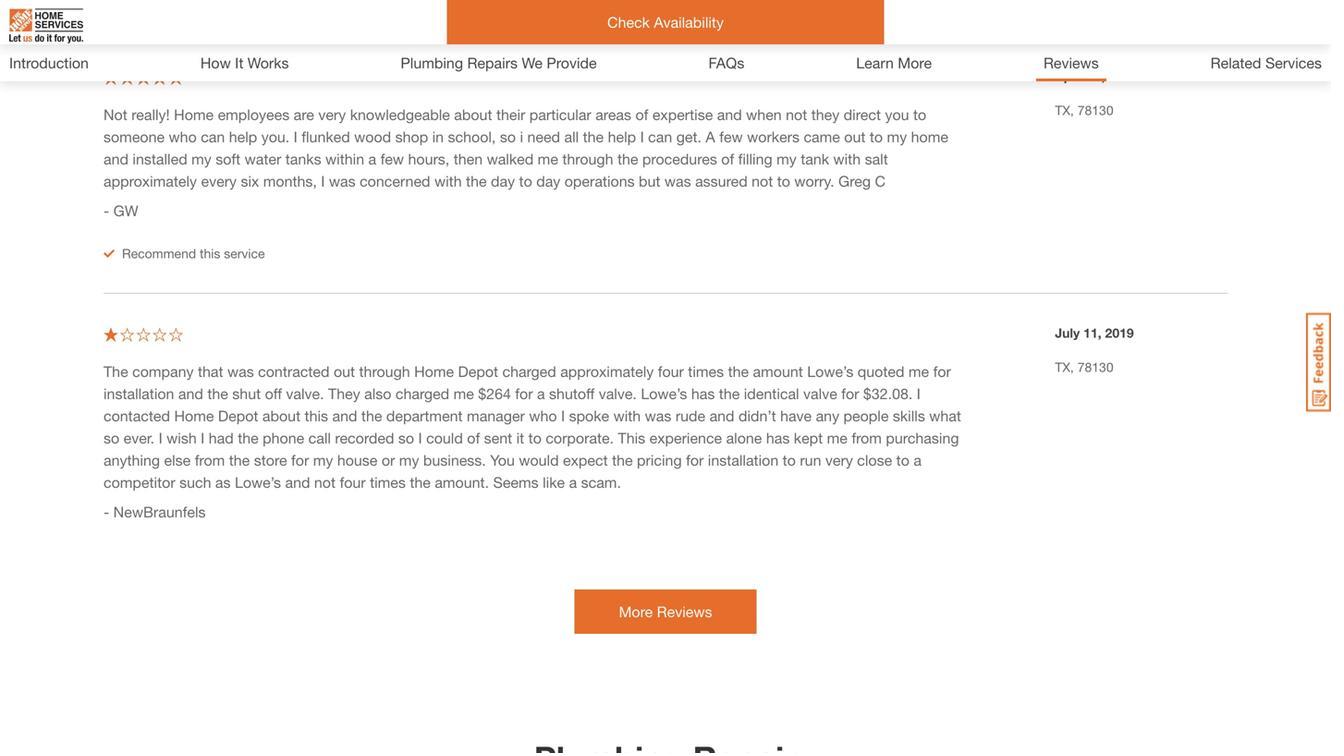 Task type: locate. For each thing, give the bounding box(es) containing it.
0 horizontal spatial day
[[491, 172, 515, 190]]

2 can from the left
[[648, 128, 672, 146]]

1 horizontal spatial approximately
[[560, 363, 654, 380]]

for
[[933, 363, 951, 380], [515, 385, 533, 403], [842, 385, 859, 403], [291, 452, 309, 469], [686, 452, 704, 469]]

run
[[800, 452, 821, 469]]

from down people
[[852, 429, 882, 447]]

was down procedures
[[665, 172, 691, 190]]

1 horizontal spatial about
[[454, 106, 492, 123]]

1 vertical spatial home
[[414, 363, 454, 380]]

about up phone
[[262, 407, 301, 425]]

depot up '$264' on the left of page
[[458, 363, 498, 380]]

0 horizontal spatial this
[[200, 246, 220, 261]]

with inside 'the company that was contracted out through home depot charged approximately four times the amount lowe's quoted me for installation and the shut off valve. they also charged me $264 for a shutoff valve. lowe's has the identical valve for $32.08. i contacted home depot about this and the department manager who i spoke with was rude and didn't have any people skills what so ever. i wish i had the phone call recorded so i could of sent it to corporate. this experience alone has kept me from purchasing anything else from the store for my house or my business. you would expect the pricing for installation to run very close to a competitor such as lowe's and not four times the amount. seems like a scam.'
[[613, 407, 641, 425]]

1 vertical spatial about
[[262, 407, 301, 425]]

purchasing
[[886, 429, 959, 447]]

valve. down "contracted"
[[286, 385, 324, 403]]

this inside 'the company that was contracted out through home depot charged approximately four times the amount lowe's quoted me for installation and the shut off valve. they also charged me $264 for a shutoff valve. lowe's has the identical valve for $32.08. i contacted home depot about this and the department manager who i spoke with was rude and didn't have any people skills what so ever. i wish i had the phone call recorded so i could of sent it to corporate. this experience alone has kept me from purchasing anything else from the store for my house or my business. you would expect the pricing for installation to run very close to a competitor such as lowe's and not four times the amount. seems like a scam.'
[[305, 407, 328, 425]]

this
[[618, 429, 645, 447]]

0 vertical spatial four
[[658, 363, 684, 380]]

2 vertical spatial lowe's
[[235, 474, 281, 491]]

to down walked
[[519, 172, 532, 190]]

my down call
[[313, 452, 333, 469]]

0 vertical spatial installation
[[104, 385, 174, 403]]

you
[[885, 106, 909, 123]]

this left service
[[200, 246, 220, 261]]

1 vertical spatial tx,
[[1055, 360, 1074, 375]]

1 vertical spatial 78130
[[1078, 360, 1114, 375]]

valve.
[[286, 385, 324, 403], [599, 385, 637, 403]]

the down the then
[[466, 172, 487, 190]]

i down shutoff
[[561, 407, 565, 425]]

the company that was contracted out through home depot charged approximately four times the amount lowe's quoted me for installation and the shut off valve. they also charged me $264 for a shutoff valve. lowe's has the identical valve for $32.08. i contacted home depot about this and the department manager who i spoke with was rude and didn't have any people skills what so ever. i wish i had the phone call recorded so i could of sent it to corporate. this experience alone has kept me from purchasing anything else from the store for my house or my business. you would expect the pricing for installation to run very close to a competitor such as lowe's and not four times the amount. seems like a scam.
[[104, 363, 961, 491]]

and down the store
[[285, 474, 310, 491]]

0 horizontal spatial reviews
[[657, 603, 712, 621]]

2 78130 from the top
[[1078, 360, 1114, 375]]

2 horizontal spatial of
[[721, 150, 734, 168]]

1 horizontal spatial who
[[529, 407, 557, 425]]

a down purchasing at right bottom
[[914, 452, 922, 469]]

skills
[[893, 407, 925, 425]]

78130 down july 11, 2019
[[1078, 360, 1114, 375]]

0 vertical spatial tx, 78130
[[1055, 103, 1114, 118]]

approximately inside not really!  home employees are very knowledgeable about their particular areas of expertise and when not they direct you to someone who can help you.   i flunked wood shop in school, so i need all the help i can get.   a few workers came out to my home and installed my soft water tanks within a few hours, then walked me through the procedures of filling my tank with salt approximately every six months,  i was concerned with the day to day operations but was assured not to worry.  greg c
[[104, 172, 197, 190]]

more
[[898, 54, 932, 72], [619, 603, 653, 621]]

contacted
[[104, 407, 170, 425]]

1 horizontal spatial depot
[[458, 363, 498, 380]]

78130 for not really!  home employees are very knowledgeable about their particular areas of expertise and when not they direct you to someone who can help you.   i flunked wood shop in school, so i need all the help i can get.   a few workers came out to my home and installed my soft water tanks within a few hours, then walked me through the procedures of filling my tank with salt approximately every six months,  i was concerned with the day to day operations but was assured not to worry.  greg c
[[1078, 103, 1114, 118]]

through up operations
[[562, 150, 613, 168]]

tx, 78130
[[1055, 103, 1114, 118], [1055, 360, 1114, 375]]

0 horizontal spatial help
[[229, 128, 257, 146]]

2 tx, 78130 from the top
[[1055, 360, 1114, 375]]

came
[[804, 128, 840, 146]]

not down filling
[[752, 172, 773, 190]]

1 horizontal spatial few
[[719, 128, 743, 146]]

2 vertical spatial with
[[613, 407, 641, 425]]

through
[[562, 150, 613, 168], [359, 363, 410, 380]]

six
[[241, 172, 259, 190]]

manager
[[467, 407, 525, 425]]

phone
[[263, 429, 304, 447]]

about up school,
[[454, 106, 492, 123]]

2 horizontal spatial lowe's
[[807, 363, 854, 380]]

day down walked
[[491, 172, 515, 190]]

1 vertical spatial very
[[826, 452, 853, 469]]

0 vertical spatial 78130
[[1078, 103, 1114, 118]]

1 horizontal spatial very
[[826, 452, 853, 469]]

few right a
[[719, 128, 743, 146]]

department
[[386, 407, 463, 425]]

1 vertical spatial out
[[334, 363, 355, 380]]

recommend this service
[[122, 246, 265, 261]]

1 horizontal spatial not
[[752, 172, 773, 190]]

do it for you logo image
[[9, 1, 83, 51]]

- down competitor
[[104, 503, 109, 521]]

shutoff
[[549, 385, 595, 403]]

of inside 'the company that was contracted out through home depot charged approximately four times the amount lowe's quoted me for installation and the shut off valve. they also charged me $264 for a shutoff valve. lowe's has the identical valve for $32.08. i contacted home depot about this and the department manager who i spoke with was rude and didn't have any people skills what so ever. i wish i had the phone call recorded so i could of sent it to corporate. this experience alone has kept me from purchasing anything else from the store for my house or my business. you would expect the pricing for installation to run very close to a competitor such as lowe's and not four times the amount. seems like a scam.'
[[467, 429, 480, 447]]

you.
[[261, 128, 290, 146]]

depot down shut
[[218, 407, 258, 425]]

0 vertical spatial charged
[[503, 363, 556, 380]]

0 vertical spatial depot
[[458, 363, 498, 380]]

approximately up shutoff
[[560, 363, 654, 380]]

2020
[[1109, 68, 1138, 84]]

☆ ☆ ☆ ☆ ☆
[[104, 69, 183, 86], [104, 326, 183, 343]]

- newbraunfels
[[104, 503, 206, 521]]

greg
[[839, 172, 871, 190]]

0 horizontal spatial about
[[262, 407, 301, 425]]

any
[[816, 407, 840, 425]]

and
[[717, 106, 742, 123], [104, 150, 128, 168], [178, 385, 203, 403], [332, 407, 357, 425], [710, 407, 735, 425], [285, 474, 310, 491]]

tank
[[801, 150, 829, 168]]

availability
[[654, 13, 724, 31]]

the right all
[[583, 128, 604, 146]]

out inside 'the company that was contracted out through home depot charged approximately four times the amount lowe's quoted me for installation and the shut off valve. they also charged me $264 for a shutoff valve. lowe's has the identical valve for $32.08. i contacted home depot about this and the department manager who i spoke with was rude and didn't have any people skills what so ever. i wish i had the phone call recorded so i could of sent it to corporate. this experience alone has kept me from purchasing anything else from the store for my house or my business. you would expect the pricing for installation to run very close to a competitor such as lowe's and not four times the amount. seems like a scam.'
[[334, 363, 355, 380]]

had
[[209, 429, 234, 447]]

close
[[857, 452, 892, 469]]

approximately inside 'the company that was contracted out through home depot charged approximately four times the amount lowe's quoted me for installation and the shut off valve. they also charged me $264 for a shutoff valve. lowe's has the identical valve for $32.08. i contacted home depot about this and the department manager who i spoke with was rude and didn't have any people skills what so ever. i wish i had the phone call recorded so i could of sent it to corporate. this experience alone has kept me from purchasing anything else from the store for my house or my business. you would expect the pricing for installation to run very close to a competitor such as lowe's and not four times the amount. seems like a scam.'
[[560, 363, 654, 380]]

every
[[201, 172, 237, 190]]

0 horizontal spatial approximately
[[104, 172, 197, 190]]

charged up department
[[396, 385, 449, 403]]

tx, down july
[[1055, 360, 1074, 375]]

so left i
[[500, 128, 516, 146]]

four down house
[[340, 474, 366, 491]]

1 vertical spatial few
[[381, 150, 404, 168]]

1 tx, 78130 from the top
[[1055, 103, 1114, 118]]

and down someone
[[104, 150, 128, 168]]

0 horizontal spatial of
[[467, 429, 480, 447]]

a down wood
[[368, 150, 376, 168]]

1 vertical spatial from
[[195, 452, 225, 469]]

0 horizontal spatial through
[[359, 363, 410, 380]]

1 horizontal spatial times
[[688, 363, 724, 380]]

1 vertical spatial who
[[529, 407, 557, 425]]

1 horizontal spatial help
[[608, 128, 636, 146]]

expertise
[[653, 106, 713, 123]]

0 vertical spatial of
[[636, 106, 648, 123]]

can
[[201, 128, 225, 146], [648, 128, 672, 146]]

check availability
[[607, 13, 724, 31]]

me
[[538, 150, 558, 168], [909, 363, 929, 380], [454, 385, 474, 403], [827, 429, 848, 447]]

- for - newbraunfels
[[104, 503, 109, 521]]

1 horizontal spatial reviews
[[1044, 54, 1099, 72]]

0 horizontal spatial not
[[314, 474, 336, 491]]

1 vertical spatial installation
[[708, 452, 779, 469]]

help down areas
[[608, 128, 636, 146]]

tx, 78130 down 27,
[[1055, 103, 1114, 118]]

of right areas
[[636, 106, 648, 123]]

0 horizontal spatial installation
[[104, 385, 174, 403]]

c
[[875, 172, 886, 190]]

1 vertical spatial times
[[370, 474, 406, 491]]

few up concerned
[[381, 150, 404, 168]]

1 horizontal spatial valve.
[[599, 385, 637, 403]]

1 horizontal spatial so
[[398, 429, 414, 447]]

of up assured
[[721, 150, 734, 168]]

help
[[229, 128, 257, 146], [608, 128, 636, 146]]

competitor
[[104, 474, 175, 491]]

1 horizontal spatial can
[[648, 128, 672, 146]]

2 valve. from the left
[[599, 385, 637, 403]]

2 horizontal spatial so
[[500, 128, 516, 146]]

0 horizontal spatial lowe's
[[235, 474, 281, 491]]

not down call
[[314, 474, 336, 491]]

home right really!
[[174, 106, 214, 123]]

who inside 'the company that was contracted out through home depot charged approximately four times the amount lowe's quoted me for installation and the shut off valve. they also charged me $264 for a shutoff valve. lowe's has the identical valve for $32.08. i contacted home depot about this and the department manager who i spoke with was rude and didn't have any people skills what so ever. i wish i had the phone call recorded so i could of sent it to corporate. this experience alone has kept me from purchasing anything else from the store for my house or my business. you would expect the pricing for installation to run very close to a competitor such as lowe's and not four times the amount. seems like a scam.'
[[529, 407, 557, 425]]

installation up contacted
[[104, 385, 174, 403]]

more reviews
[[619, 603, 712, 621]]

1 vertical spatial this
[[305, 407, 328, 425]]

1 horizontal spatial four
[[658, 363, 684, 380]]

i down tanks
[[321, 172, 325, 190]]

0 vertical spatial from
[[852, 429, 882, 447]]

the down that
[[207, 385, 228, 403]]

has up rude
[[691, 385, 715, 403]]

1 vertical spatial with
[[434, 172, 462, 190]]

78130 down 27,
[[1078, 103, 1114, 118]]

the down also
[[361, 407, 382, 425]]

lowe's down the store
[[235, 474, 281, 491]]

1 help from the left
[[229, 128, 257, 146]]

with
[[833, 150, 861, 168], [434, 172, 462, 190], [613, 407, 641, 425]]

1 vertical spatial lowe's
[[641, 385, 687, 403]]

0 vertical spatial very
[[318, 106, 346, 123]]

1 horizontal spatial through
[[562, 150, 613, 168]]

installation down alone
[[708, 452, 779, 469]]

0 horizontal spatial valve.
[[286, 385, 324, 403]]

0 vertical spatial this
[[200, 246, 220, 261]]

1 78130 from the top
[[1078, 103, 1114, 118]]

0 vertical spatial -
[[104, 202, 109, 220]]

all
[[564, 128, 579, 146]]

was up shut
[[227, 363, 254, 380]]

1 horizontal spatial day
[[536, 172, 561, 190]]

can up soft
[[201, 128, 225, 146]]

i down department
[[418, 429, 422, 447]]

this
[[200, 246, 220, 261], [305, 407, 328, 425]]

0 vertical spatial with
[[833, 150, 861, 168]]

didn't
[[739, 407, 776, 425]]

2 vertical spatial of
[[467, 429, 480, 447]]

pricing
[[637, 452, 682, 469]]

lowe's up valve
[[807, 363, 854, 380]]

1 vertical spatial -
[[104, 503, 109, 521]]

with up greg
[[833, 150, 861, 168]]

1 ☆ ☆ ☆ ☆ ☆ from the top
[[104, 69, 183, 86]]

☆ ☆ ☆ ☆ ☆ up company at the left
[[104, 326, 183, 343]]

months,
[[263, 172, 317, 190]]

0 vertical spatial who
[[169, 128, 197, 146]]

-
[[104, 202, 109, 220], [104, 503, 109, 521]]

times down "or"
[[370, 474, 406, 491]]

2 - from the top
[[104, 503, 109, 521]]

lowe's up rude
[[641, 385, 687, 403]]

could
[[426, 429, 463, 447]]

1 vertical spatial approximately
[[560, 363, 654, 380]]

1 horizontal spatial has
[[766, 429, 790, 447]]

company
[[132, 363, 194, 380]]

1 horizontal spatial with
[[613, 407, 641, 425]]

was
[[329, 172, 356, 190], [665, 172, 691, 190], [227, 363, 254, 380], [645, 407, 672, 425]]

2 tx, from the top
[[1055, 360, 1074, 375]]

$264
[[478, 385, 511, 403]]

call
[[308, 429, 331, 447]]

1 vertical spatial ☆ ☆ ☆ ☆ ☆
[[104, 326, 183, 343]]

has
[[691, 385, 715, 403], [766, 429, 790, 447]]

☆ ☆ ☆ ☆ ☆ for company
[[104, 326, 183, 343]]

who down shutoff
[[529, 407, 557, 425]]

charged up '$264' on the left of page
[[503, 363, 556, 380]]

sent
[[484, 429, 512, 447]]

0 horizontal spatial can
[[201, 128, 225, 146]]

a
[[368, 150, 376, 168], [537, 385, 545, 403], [914, 452, 922, 469], [569, 474, 577, 491]]

1 day from the left
[[491, 172, 515, 190]]

like
[[543, 474, 565, 491]]

1 vertical spatial charged
[[396, 385, 449, 403]]

with down the hours,
[[434, 172, 462, 190]]

knowledgeable
[[350, 106, 450, 123]]

1 horizontal spatial charged
[[503, 363, 556, 380]]

the
[[104, 363, 128, 380]]

few
[[719, 128, 743, 146], [381, 150, 404, 168]]

1 - from the top
[[104, 202, 109, 220]]

0 vertical spatial more
[[898, 54, 932, 72]]

my down workers
[[777, 150, 797, 168]]

this up call
[[305, 407, 328, 425]]

valve
[[803, 385, 837, 403]]

tx, 78130 down 11,
[[1055, 360, 1114, 375]]

not left they
[[786, 106, 807, 123]]

me inside not really!  home employees are very knowledgeable about their particular areas of expertise and when not they direct you to someone who can help you.   i flunked wood shop in school, so i need all the help i can get.   a few workers came out to my home and installed my soft water tanks within a few hours, then walked me through the procedures of filling my tank with salt approximately every six months,  i was concerned with the day to day operations but was assured not to worry.  greg c
[[538, 150, 558, 168]]

have
[[780, 407, 812, 425]]

0 vertical spatial approximately
[[104, 172, 197, 190]]

approximately
[[104, 172, 197, 190], [560, 363, 654, 380]]

recorded
[[335, 429, 394, 447]]

the up operations
[[618, 150, 638, 168]]

as
[[215, 474, 231, 491]]

store
[[254, 452, 287, 469]]

0 vertical spatial home
[[174, 106, 214, 123]]

me down need
[[538, 150, 558, 168]]

through inside 'the company that was contracted out through home depot charged approximately four times the amount lowe's quoted me for installation and the shut off valve. they also charged me $264 for a shutoff valve. lowe's has the identical valve for $32.08. i contacted home depot about this and the department manager who i spoke with was rude and didn't have any people skills what so ever. i wish i had the phone call recorded so i could of sent it to corporate. this experience alone has kept me from purchasing anything else from the store for my house or my business. you would expect the pricing for installation to run very close to a competitor such as lowe's and not four times the amount. seems like a scam.'
[[359, 363, 410, 380]]

my right "or"
[[399, 452, 419, 469]]

0 horizontal spatial out
[[334, 363, 355, 380]]

- left the gw
[[104, 202, 109, 220]]

feedback link image
[[1306, 312, 1331, 412]]

wish
[[167, 429, 197, 447]]

0 horizontal spatial who
[[169, 128, 197, 146]]

april 27, 2020
[[1055, 68, 1138, 84]]

get.
[[676, 128, 702, 146]]

out up they
[[334, 363, 355, 380]]

has down have
[[766, 429, 790, 447]]

tx,
[[1055, 103, 1074, 118], [1055, 360, 1074, 375]]

who inside not really!  home employees are very knowledgeable about their particular areas of expertise and when not they direct you to someone who can help you.   i flunked wood shop in school, so i need all the help i can get.   a few workers came out to my home and installed my soft water tanks within a few hours, then walked me through the procedures of filling my tank with salt approximately every six months,  i was concerned with the day to day operations but was assured not to worry.  greg c
[[169, 128, 197, 146]]

2 vertical spatial not
[[314, 474, 336, 491]]

0 horizontal spatial very
[[318, 106, 346, 123]]

repairs
[[467, 54, 518, 72]]

valve. up spoke on the left
[[599, 385, 637, 403]]

my
[[887, 128, 907, 146], [191, 150, 212, 168], [777, 150, 797, 168], [313, 452, 333, 469], [399, 452, 419, 469]]

so left ever.
[[104, 429, 119, 447]]

so inside not really!  home employees are very knowledgeable about their particular areas of expertise and when not they direct you to someone who can help you.   i flunked wood shop in school, so i need all the help i can get.   a few workers came out to my home and installed my soft water tanks within a few hours, then walked me through the procedures of filling my tank with salt approximately every six months,  i was concerned with the day to day operations but was assured not to worry.  greg c
[[500, 128, 516, 146]]

home up wish
[[174, 407, 214, 425]]

0 vertical spatial out
[[844, 128, 866, 146]]

0 horizontal spatial depot
[[218, 407, 258, 425]]

1 tx, from the top
[[1055, 103, 1074, 118]]

workers
[[747, 128, 800, 146]]

quoted
[[858, 363, 905, 380]]

2 vertical spatial home
[[174, 407, 214, 425]]

installation
[[104, 385, 174, 403], [708, 452, 779, 469]]

0 horizontal spatial few
[[381, 150, 404, 168]]

from down had
[[195, 452, 225, 469]]

who
[[169, 128, 197, 146], [529, 407, 557, 425]]

1 vertical spatial tx, 78130
[[1055, 360, 1114, 375]]

wood
[[354, 128, 391, 146]]

really!
[[131, 106, 170, 123]]

1 vertical spatial four
[[340, 474, 366, 491]]

0 vertical spatial through
[[562, 150, 613, 168]]

hours,
[[408, 150, 450, 168]]

reviews
[[1044, 54, 1099, 72], [657, 603, 712, 621]]

1 horizontal spatial more
[[898, 54, 932, 72]]

home up department
[[414, 363, 454, 380]]

0 horizontal spatial four
[[340, 474, 366, 491]]

2 ☆ ☆ ☆ ☆ ☆ from the top
[[104, 326, 183, 343]]

tx, down april
[[1055, 103, 1074, 118]]

i left had
[[201, 429, 205, 447]]

amount.
[[435, 474, 489, 491]]

and down they
[[332, 407, 357, 425]]

four up rude
[[658, 363, 684, 380]]

water
[[245, 150, 281, 168]]

times up rude
[[688, 363, 724, 380]]

me down any
[[827, 429, 848, 447]]

through up also
[[359, 363, 410, 380]]

spoke
[[569, 407, 609, 425]]

0 vertical spatial tx,
[[1055, 103, 1074, 118]]

so down department
[[398, 429, 414, 447]]



Task type: describe. For each thing, give the bounding box(es) containing it.
rude
[[676, 407, 706, 425]]

i
[[520, 128, 523, 146]]

related services
[[1211, 54, 1322, 72]]

areas
[[596, 106, 631, 123]]

or
[[382, 452, 395, 469]]

works
[[248, 54, 289, 72]]

to left run
[[783, 452, 796, 469]]

shop
[[395, 128, 428, 146]]

was left rude
[[645, 407, 672, 425]]

employees
[[218, 106, 290, 123]]

my down "you"
[[887, 128, 907, 146]]

learn
[[856, 54, 894, 72]]

0 vertical spatial few
[[719, 128, 743, 146]]

2 horizontal spatial with
[[833, 150, 861, 168]]

they
[[811, 106, 840, 123]]

the down business. at the bottom left
[[410, 474, 431, 491]]

1 valve. from the left
[[286, 385, 324, 403]]

else
[[164, 452, 191, 469]]

0 vertical spatial not
[[786, 106, 807, 123]]

to left worry.
[[777, 172, 790, 190]]

0 vertical spatial lowe's
[[807, 363, 854, 380]]

1 horizontal spatial from
[[852, 429, 882, 447]]

1 horizontal spatial lowe's
[[641, 385, 687, 403]]

house
[[337, 452, 378, 469]]

out inside not really!  home employees are very knowledgeable about their particular areas of expertise and when not they direct you to someone who can help you.   i flunked wood shop in school, so i need all the help i can get.   a few workers came out to my home and installed my soft water tanks within a few hours, then walked me through the procedures of filling my tank with salt approximately every six months,  i was concerned with the day to day operations but was assured not to worry.  greg c
[[844, 128, 866, 146]]

for up "what"
[[933, 363, 951, 380]]

1 vertical spatial has
[[766, 429, 790, 447]]

the right had
[[238, 429, 259, 447]]

also
[[364, 385, 392, 403]]

my left soft
[[191, 150, 212, 168]]

1 vertical spatial more
[[619, 603, 653, 621]]

for up people
[[842, 385, 859, 403]]

☆ ☆ ☆ ☆ ☆ for really!
[[104, 69, 183, 86]]

learn more
[[856, 54, 932, 72]]

0 vertical spatial times
[[688, 363, 724, 380]]

the up as
[[229, 452, 250, 469]]

flunked
[[302, 128, 350, 146]]

installed
[[133, 150, 187, 168]]

1 vertical spatial of
[[721, 150, 734, 168]]

a left shutoff
[[537, 385, 545, 403]]

home inside not really!  home employees are very knowledgeable about their particular areas of expertise and when not they direct you to someone who can help you.   i flunked wood shop in school, so i need all the help i can get.   a few workers came out to my home and installed my soft water tanks within a few hours, then walked me through the procedures of filling my tank with salt approximately every six months,  i was concerned with the day to day operations but was assured not to worry.  greg c
[[174, 106, 214, 123]]

1 vertical spatial reviews
[[657, 603, 712, 621]]

1 horizontal spatial of
[[636, 106, 648, 123]]

the down this
[[612, 452, 633, 469]]

0 horizontal spatial has
[[691, 385, 715, 403]]

april
[[1055, 68, 1084, 84]]

newbraunfels
[[113, 503, 206, 521]]

gw
[[113, 202, 138, 220]]

salt
[[865, 150, 888, 168]]

check availability button
[[447, 0, 884, 44]]

2 help from the left
[[608, 128, 636, 146]]

we
[[522, 54, 543, 72]]

27,
[[1087, 68, 1105, 84]]

school,
[[448, 128, 496, 146]]

i up skills
[[917, 385, 921, 403]]

not
[[104, 106, 127, 123]]

scam.
[[581, 474, 621, 491]]

the left the amount
[[728, 363, 749, 380]]

more reviews link
[[575, 590, 757, 634]]

need
[[527, 128, 560, 146]]

when
[[746, 106, 782, 123]]

how it works
[[200, 54, 289, 72]]

1 vertical spatial depot
[[218, 407, 258, 425]]

what
[[929, 407, 961, 425]]

for down phone
[[291, 452, 309, 469]]

home
[[911, 128, 949, 146]]

anything
[[104, 452, 160, 469]]

someone
[[104, 128, 165, 146]]

the up didn't
[[719, 385, 740, 403]]

recommend
[[122, 246, 196, 261]]

to right it
[[528, 429, 542, 447]]

business.
[[423, 452, 486, 469]]

plumbing
[[401, 54, 463, 72]]

are
[[294, 106, 314, 123]]

and up alone
[[710, 407, 735, 425]]

to right close
[[896, 452, 910, 469]]

but
[[639, 172, 661, 190]]

procedures
[[642, 150, 717, 168]]

filling
[[738, 150, 773, 168]]

and left when
[[717, 106, 742, 123]]

ever.
[[124, 429, 155, 447]]

about inside 'the company that was contracted out through home depot charged approximately four times the amount lowe's quoted me for installation and the shut off valve. they also charged me $264 for a shutoff valve. lowe's has the identical valve for $32.08. i contacted home depot about this and the department manager who i spoke with was rude and didn't have any people skills what so ever. i wish i had the phone call recorded so i could of sent it to corporate. this experience alone has kept me from purchasing anything else from the store for my house or my business. you would expect the pricing for installation to run very close to a competitor such as lowe's and not four times the amount. seems like a scam.'
[[262, 407, 301, 425]]

would
[[519, 452, 559, 469]]

i up procedures
[[640, 128, 644, 146]]

such
[[179, 474, 211, 491]]

tx, for not really!  home employees are very knowledgeable about their particular areas of expertise and when not they direct you to someone who can help you.   i flunked wood shop in school, so i need all the help i can get.   a few workers came out to my home and installed my soft water tanks within a few hours, then walked me through the procedures of filling my tank with salt approximately every six months,  i was concerned with the day to day operations but was assured not to worry.  greg c
[[1055, 103, 1074, 118]]

0 horizontal spatial so
[[104, 429, 119, 447]]

tx, 78130 for not really!  home employees are very knowledgeable about their particular areas of expertise and when not they direct you to someone who can help you.   i flunked wood shop in school, so i need all the help i can get.   a few workers came out to my home and installed my soft water tanks within a few hours, then walked me through the procedures of filling my tank with salt approximately every six months,  i was concerned with the day to day operations but was assured not to worry.  greg c
[[1055, 103, 1114, 118]]

tx, 78130 for the company that was contracted out through home depot charged approximately four times the amount lowe's quoted me for installation and the shut off valve. they also charged me $264 for a shutoff valve. lowe's has the identical valve for $32.08. i contacted home depot about this and the department manager who i spoke with was rude and didn't have any people skills what so ever. i wish i had the phone call recorded so i could of sent it to corporate. this experience alone has kept me from purchasing anything else from the store for my house or my business. you would expect the pricing for installation to run very close to a competitor such as lowe's and not four times the amount. seems like a scam.
[[1055, 360, 1114, 375]]

direct
[[844, 106, 881, 123]]

0 horizontal spatial times
[[370, 474, 406, 491]]

- gw
[[104, 202, 138, 220]]

and down that
[[178, 385, 203, 403]]

to up the salt
[[870, 128, 883, 146]]

not inside 'the company that was contracted out through home depot charged approximately four times the amount lowe's quoted me for installation and the shut off valve. they also charged me $264 for a shutoff valve. lowe's has the identical valve for $32.08. i contacted home depot about this and the department manager who i spoke with was rude and didn't have any people skills what so ever. i wish i had the phone call recorded so i could of sent it to corporate. this experience alone has kept me from purchasing anything else from the store for my house or my business. you would expect the pricing for installation to run very close to a competitor such as lowe's and not four times the amount. seems like a scam.'
[[314, 474, 336, 491]]

a inside not really!  home employees are very knowledgeable about their particular areas of expertise and when not they direct you to someone who can help you.   i flunked wood shop in school, so i need all the help i can get.   a few workers came out to my home and installed my soft water tanks within a few hours, then walked me through the procedures of filling my tank with salt approximately every six months,  i was concerned with the day to day operations but was assured not to worry.  greg c
[[368, 150, 376, 168]]

2 day from the left
[[536, 172, 561, 190]]

worry.
[[795, 172, 834, 190]]

identical
[[744, 385, 799, 403]]

1 can from the left
[[201, 128, 225, 146]]

a right like
[[569, 474, 577, 491]]

provide
[[547, 54, 597, 72]]

related
[[1211, 54, 1262, 72]]

i left wish
[[159, 429, 162, 447]]

introduction
[[9, 54, 89, 72]]

about inside not really!  home employees are very knowledgeable about their particular areas of expertise and when not they direct you to someone who can help you.   i flunked wood shop in school, so i need all the help i can get.   a few workers came out to my home and installed my soft water tanks within a few hours, then walked me through the procedures of filling my tank with salt approximately every six months,  i was concerned with the day to day operations but was assured not to worry.  greg c
[[454, 106, 492, 123]]

soft
[[216, 150, 241, 168]]

me left '$264' on the left of page
[[454, 385, 474, 403]]

78130 for the company that was contracted out through home depot charged approximately four times the amount lowe's quoted me for installation and the shut off valve. they also charged me $264 for a shutoff valve. lowe's has the identical valve for $32.08. i contacted home depot about this and the department manager who i spoke with was rude and didn't have any people skills what so ever. i wish i had the phone call recorded so i could of sent it to corporate. this experience alone has kept me from purchasing anything else from the store for my house or my business. you would expect the pricing for installation to run very close to a competitor such as lowe's and not four times the amount. seems like a scam.
[[1078, 360, 1114, 375]]

i right you. at the left top
[[294, 128, 298, 146]]

- for - gw
[[104, 202, 109, 220]]

how
[[200, 54, 231, 72]]

1 vertical spatial not
[[752, 172, 773, 190]]

they
[[328, 385, 360, 403]]

assured
[[695, 172, 748, 190]]

for right '$264' on the left of page
[[515, 385, 533, 403]]

★ ★ ★ ★ ★
[[104, 69, 183, 86]]

for down 'experience'
[[686, 452, 704, 469]]

very inside 'the company that was contracted out through home depot charged approximately four times the amount lowe's quoted me for installation and the shut off valve. they also charged me $264 for a shutoff valve. lowe's has the identical valve for $32.08. i contacted home depot about this and the department manager who i spoke with was rude and didn't have any people skills what so ever. i wish i had the phone call recorded so i could of sent it to corporate. this experience alone has kept me from purchasing anything else from the store for my house or my business. you would expect the pricing for installation to run very close to a competitor such as lowe's and not four times the amount. seems like a scam.'
[[826, 452, 853, 469]]

concerned
[[360, 172, 430, 190]]

check
[[607, 13, 650, 31]]

0 vertical spatial reviews
[[1044, 54, 1099, 72]]

me right 'quoted'
[[909, 363, 929, 380]]

it
[[516, 429, 524, 447]]

0 horizontal spatial charged
[[396, 385, 449, 403]]

that
[[198, 363, 223, 380]]

11,
[[1084, 325, 1102, 341]]

within
[[325, 150, 364, 168]]

tx, for the company that was contracted out through home depot charged approximately four times the amount lowe's quoted me for installation and the shut off valve. they also charged me $264 for a shutoff valve. lowe's has the identical valve for $32.08. i contacted home depot about this and the department manager who i spoke with was rude and didn't have any people skills what so ever. i wish i had the phone call recorded so i could of sent it to corporate. this experience alone has kept me from purchasing anything else from the store for my house or my business. you would expect the pricing for installation to run very close to a competitor such as lowe's and not four times the amount. seems like a scam.
[[1055, 360, 1074, 375]]

through inside not really!  home employees are very knowledgeable about their particular areas of expertise and when not they direct you to someone who can help you.   i flunked wood shop in school, so i need all the help i can get.   a few workers came out to my home and installed my soft water tanks within a few hours, then walked me through the procedures of filling my tank with salt approximately every six months,  i was concerned with the day to day operations but was assured not to worry.  greg c
[[562, 150, 613, 168]]

alone
[[726, 429, 762, 447]]

off
[[265, 385, 282, 403]]

very inside not really!  home employees are very knowledgeable about their particular areas of expertise and when not they direct you to someone who can help you.   i flunked wood shop in school, so i need all the help i can get.   a few workers came out to my home and installed my soft water tanks within a few hours, then walked me through the procedures of filling my tank with salt approximately every six months,  i was concerned with the day to day operations but was assured not to worry.  greg c
[[318, 106, 346, 123]]

in
[[432, 128, 444, 146]]

was down within at the left top of page
[[329, 172, 356, 190]]

to right "you"
[[913, 106, 927, 123]]

contracted
[[258, 363, 330, 380]]

july 11, 2019
[[1055, 325, 1134, 341]]



Task type: vqa. For each thing, say whether or not it's contained in the screenshot.
(1) 20-VOLT MAX XR 6.0AH BATTERY & (1) 20-VOLT MAX XR 4.0AH BATTERY PROVIDE UP TO 10 AMP HOURS OF CAPACITY
no



